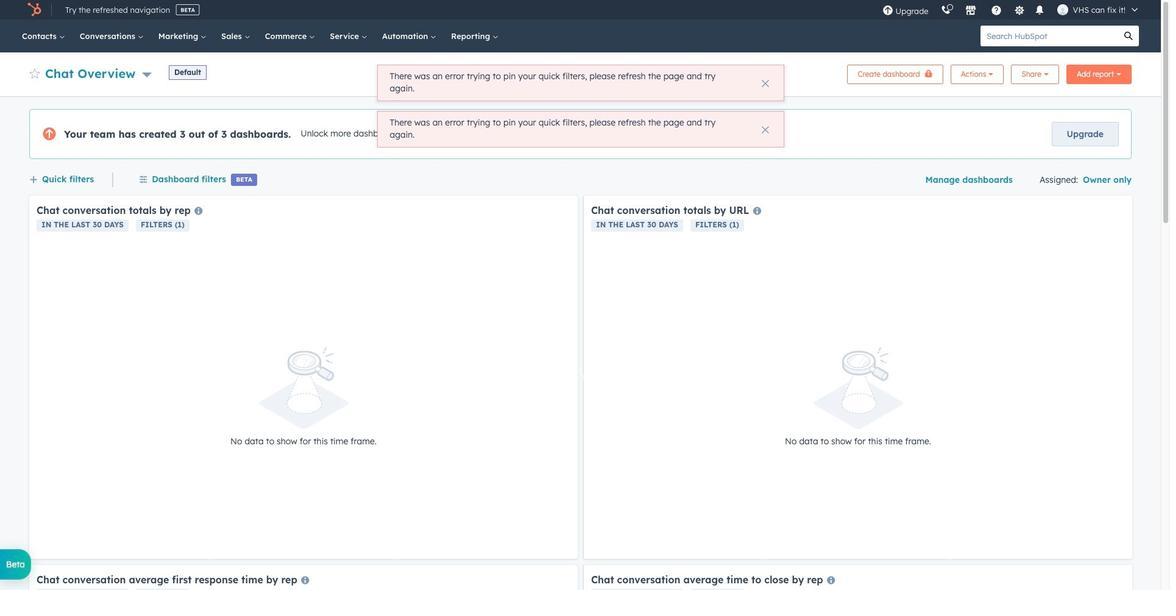 Task type: vqa. For each thing, say whether or not it's contained in the screenshot.
the Contacts LINK
no



Task type: locate. For each thing, give the bounding box(es) containing it.
menu
[[877, 0, 1147, 20]]

marketplaces image
[[966, 5, 977, 16]]

close image
[[762, 126, 769, 134]]

chat conversation average time to close by rep element
[[584, 565, 1133, 590]]

alert
[[377, 65, 784, 101], [377, 65, 784, 101], [377, 111, 784, 148], [377, 111, 784, 148]]

close image
[[762, 80, 769, 87], [762, 80, 769, 87], [762, 126, 769, 134]]

chat conversation average first response time by rep element
[[29, 565, 578, 590]]

banner
[[29, 61, 1132, 84]]



Task type: describe. For each thing, give the bounding box(es) containing it.
chat conversation totals by rep element
[[29, 196, 578, 559]]

Search HubSpot search field
[[981, 26, 1119, 46]]

jer mill image
[[1058, 4, 1069, 15]]

chat conversation totals by url element
[[584, 196, 1133, 559]]



